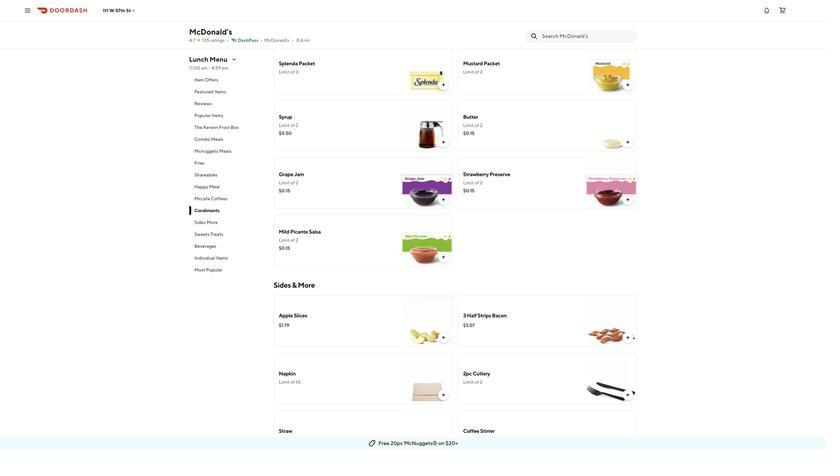 Task type: describe. For each thing, give the bounding box(es) containing it.
individual items button
[[189, 252, 266, 264]]

apple slices
[[279, 312, 307, 319]]

featured
[[195, 89, 214, 94]]

limit inside coffee stirrer limit of 3
[[463, 437, 474, 442]]

splenda
[[279, 60, 298, 67]]

135 ratings •
[[202, 38, 229, 43]]

free
[[379, 440, 390, 446]]

add item to cart image for splenda packet
[[441, 82, 446, 87]]

half
[[467, 312, 477, 319]]

limit inside syrup limit of 2 $0.50
[[279, 123, 290, 128]]

ratings
[[210, 38, 225, 43]]

jam
[[294, 171, 304, 178]]

frost
[[219, 125, 230, 130]]

limit inside the grape jam limit of 2 $0.15
[[279, 180, 290, 185]]

0 items, open order cart image
[[779, 6, 787, 14]]

0 vertical spatial popular
[[195, 113, 211, 118]]

11:00
[[189, 65, 200, 71]]

straw
[[279, 428, 292, 434]]

splenda packet image
[[401, 43, 453, 94]]

individual
[[195, 255, 215, 261]]

am
[[201, 65, 208, 71]]

0.6
[[297, 38, 304, 43]]

happy
[[195, 184, 208, 189]]

cutlery
[[473, 371, 490, 377]]

add item to cart image for mild picante salsa
[[441, 254, 446, 260]]

sides for sides more
[[195, 220, 206, 225]]

happy meal
[[195, 184, 220, 189]]

111
[[103, 8, 108, 13]]

most popular button
[[189, 264, 266, 276]]

most
[[195, 267, 205, 273]]

$0.15 inside "strawberry preserve limit of 2 $0.15"
[[463, 188, 475, 193]]

the kerwin frost box button
[[189, 121, 266, 133]]

fries button
[[189, 157, 266, 169]]

limit inside "strawberry preserve limit of 2 $0.15"
[[463, 180, 474, 185]]

pm
[[222, 65, 229, 71]]

sweets
[[195, 232, 210, 237]]

mcdonald's • 0.6 mi
[[264, 38, 310, 43]]

menu
[[210, 55, 228, 63]]

dashpass
[[238, 38, 258, 43]]

coffee stirrer limit of 3
[[463, 428, 495, 442]]

strawberry preserve image
[[586, 157, 637, 209]]

limit inside 'butter limit of 2 $0.15'
[[463, 123, 474, 128]]

individual items
[[195, 255, 228, 261]]

mccafe coffees
[[195, 196, 228, 201]]

preserve
[[490, 171, 511, 178]]

grape jam limit of 2 $0.15
[[279, 171, 304, 193]]

featured items
[[195, 89, 226, 94]]

1 horizontal spatial more
[[298, 281, 315, 289]]

coffee stirrer image
[[586, 410, 637, 450]]

3 half strips bacon
[[463, 312, 507, 319]]

shareables
[[195, 172, 218, 178]]

$3.07
[[463, 323, 475, 328]]

$0.15 inside the grape jam limit of 2 $0.15
[[279, 188, 290, 193]]

reviews
[[195, 101, 212, 106]]

more inside sides more button
[[207, 220, 218, 225]]

111 w 57th st
[[103, 8, 131, 13]]

1 vertical spatial 3
[[463, 312, 466, 319]]

slices
[[294, 312, 307, 319]]

3 half strips bacon image
[[586, 295, 637, 347]]

butter image
[[586, 100, 637, 151]]

condiments
[[195, 208, 220, 213]]

2 inside "strawberry preserve limit of 2 $0.15"
[[480, 180, 483, 185]]

&
[[292, 281, 297, 289]]

111 w 57th st button
[[103, 8, 136, 13]]

packet for splenda packet
[[299, 60, 315, 67]]

10
[[296, 379, 301, 385]]

grape jam image
[[401, 157, 453, 209]]

of inside the mustard packet limit of 2
[[475, 69, 479, 75]]

item offers button
[[189, 74, 266, 86]]

butter
[[463, 114, 479, 120]]

lunch
[[189, 55, 208, 63]]

bacon
[[492, 312, 507, 319]]

straw image
[[401, 410, 453, 450]]

mustard
[[463, 60, 483, 67]]

combo meals
[[195, 137, 224, 142]]

fries
[[195, 160, 205, 166]]

sides more
[[195, 220, 218, 225]]

of inside the grape jam limit of 2 $0.15
[[291, 180, 295, 185]]

the
[[195, 125, 202, 130]]

2 inside "2pc cutlery limit of 2"
[[480, 379, 483, 385]]

mcnuggets meals button
[[189, 145, 266, 157]]

1 vertical spatial popular
[[206, 267, 223, 273]]

grape
[[279, 171, 294, 178]]

the kerwin frost box
[[195, 125, 239, 130]]

$1.79
[[279, 323, 289, 328]]

limit inside the straw limit of 5
[[279, 437, 290, 442]]

strawberry
[[463, 171, 489, 178]]

Item Search search field
[[542, 33, 632, 40]]

57th
[[115, 8, 125, 13]]

1 • from the left
[[227, 38, 229, 43]]

mcdonald's for mcdonald's
[[189, 27, 232, 36]]

beverages button
[[189, 240, 266, 252]]

mccafe
[[195, 196, 210, 201]]

add item to cart image for mustard packet
[[625, 82, 631, 87]]

salt packet image
[[586, 0, 637, 37]]

kerwin
[[203, 125, 218, 130]]

mild picante salsa image
[[401, 215, 453, 266]]

2pc cutlery image
[[586, 353, 637, 404]]

2pc
[[463, 371, 472, 377]]

add item to cart image for strawberry preserve
[[625, 197, 631, 202]]

st
[[126, 8, 131, 13]]

apple slices image
[[401, 295, 453, 347]]

w
[[109, 8, 114, 13]]

meals for mcnuggets meals
[[219, 148, 232, 154]]

4.7
[[189, 38, 196, 43]]

3 for coffee
[[480, 437, 483, 442]]

combo meals button
[[189, 133, 266, 145]]

mcnuggetsⓡ
[[404, 440, 438, 446]]



Task type: vqa. For each thing, say whether or not it's contained in the screenshot.
$30+
no



Task type: locate. For each thing, give the bounding box(es) containing it.
11:00 am - 4:59 pm
[[189, 65, 229, 71]]

napkin image
[[401, 353, 453, 404]]

$0.15 down butter
[[463, 131, 475, 136]]

items for individual items
[[216, 255, 228, 261]]

apple
[[279, 312, 293, 319]]

of left 5
[[291, 437, 295, 442]]

popular items
[[195, 113, 224, 118]]

4:59
[[212, 65, 221, 71]]

sides for sides & more
[[274, 281, 291, 289]]

2 inside the mustard packet limit of 2
[[480, 69, 483, 75]]

most popular
[[195, 267, 223, 273]]

• right dashpass
[[260, 38, 262, 43]]

of inside the straw limit of 5
[[291, 437, 295, 442]]

butter limit of 2 $0.15
[[463, 114, 483, 136]]

coffee
[[463, 428, 480, 434]]

2 inside syrup limit of 2 $0.50
[[296, 123, 298, 128]]

menus image
[[232, 57, 237, 62]]

limit inside splenda packet limit of 3
[[279, 69, 290, 75]]

3 inside splenda packet limit of 3
[[296, 69, 298, 75]]

items for popular items
[[212, 113, 224, 118]]

limit down napkin
[[279, 379, 290, 385]]

limit down "splenda" in the top of the page
[[279, 69, 290, 75]]

of
[[291, 69, 295, 75], [475, 69, 479, 75], [291, 123, 295, 128], [475, 123, 479, 128], [291, 180, 295, 185], [475, 180, 479, 185], [291, 238, 295, 243], [291, 379, 295, 385], [475, 379, 479, 385], [291, 437, 295, 442], [475, 437, 479, 442]]

open menu image
[[24, 6, 32, 14]]

sides & more
[[274, 281, 315, 289]]

of down butter
[[475, 123, 479, 128]]

items down beverages button
[[216, 255, 228, 261]]

mcdonald's
[[189, 27, 232, 36], [264, 38, 289, 43]]

• right ratings
[[227, 38, 229, 43]]

syrup image
[[401, 100, 453, 151]]

popular items button
[[189, 110, 266, 121]]

meals inside button
[[219, 148, 232, 154]]

of inside 'butter limit of 2 $0.15'
[[475, 123, 479, 128]]

limit down mustard
[[463, 69, 474, 75]]

$0.15 inside 'butter limit of 2 $0.15'
[[463, 131, 475, 136]]

popular down individual items
[[206, 267, 223, 273]]

add item to cart image
[[625, 25, 631, 30], [625, 82, 631, 87], [625, 140, 631, 145], [625, 197, 631, 202], [441, 254, 446, 260], [441, 335, 446, 340]]

sides up sweets
[[195, 220, 206, 225]]

box
[[231, 125, 239, 130]]

free 20pc mcnuggetsⓡ on $20+
[[379, 440, 458, 446]]

1 horizontal spatial mcdonald's
[[264, 38, 289, 43]]

add item to cart image for syrup
[[441, 140, 446, 145]]

meals down combo meals button
[[219, 148, 232, 154]]

meals
[[211, 137, 224, 142], [219, 148, 232, 154]]

limit inside "2pc cutlery limit of 2"
[[463, 379, 474, 385]]

add item to cart image
[[441, 82, 446, 87], [441, 140, 446, 145], [441, 197, 446, 202], [625, 335, 631, 340], [441, 392, 446, 398], [625, 392, 631, 398]]

of inside syrup limit of 2 $0.50
[[291, 123, 295, 128]]

mcnuggets meals
[[195, 148, 232, 154]]

of down cutlery
[[475, 379, 479, 385]]

5
[[296, 437, 299, 442]]

limit down straw
[[279, 437, 290, 442]]

mild picante salsa limit of 2 $0.15
[[279, 229, 321, 251]]

splenda packet limit of 3
[[279, 60, 315, 75]]

strawberry preserve limit of 2 $0.15
[[463, 171, 511, 193]]

2 packet from the left
[[484, 60, 500, 67]]

2 inside the grape jam limit of 2 $0.15
[[296, 180, 298, 185]]

2 vertical spatial 3
[[480, 437, 483, 442]]

1 horizontal spatial •
[[260, 38, 262, 43]]

limit inside the mustard packet limit of 2
[[463, 69, 474, 75]]

1 vertical spatial more
[[298, 281, 315, 289]]

mcdonald's for mcdonald's • 0.6 mi
[[264, 38, 289, 43]]

packet for mustard packet
[[484, 60, 500, 67]]

limit up $0.50
[[279, 123, 290, 128]]

more up sweets treats
[[207, 220, 218, 225]]

of down strawberry
[[475, 180, 479, 185]]

0 horizontal spatial mcdonald's
[[189, 27, 232, 36]]

items
[[215, 89, 226, 94], [212, 113, 224, 118], [216, 255, 228, 261]]

packet right "splenda" in the top of the page
[[299, 60, 315, 67]]

3 down stirrer
[[480, 437, 483, 442]]

sides inside button
[[195, 220, 206, 225]]

1 horizontal spatial sides
[[274, 281, 291, 289]]

0 vertical spatial 3
[[296, 69, 298, 75]]

2 inside mild picante salsa limit of 2 $0.15
[[296, 238, 298, 243]]

limit down 2pc
[[463, 379, 474, 385]]

2 horizontal spatial •
[[292, 38, 294, 43]]

add item to cart image for apple slices
[[441, 335, 446, 340]]

limit down mild
[[279, 238, 290, 243]]

1 vertical spatial items
[[212, 113, 224, 118]]

$0.15 down mild
[[279, 245, 290, 251]]

sides
[[195, 220, 206, 225], [274, 281, 291, 289]]

sweets treats button
[[189, 228, 266, 240]]

2
[[480, 69, 483, 75], [296, 123, 298, 128], [480, 123, 483, 128], [296, 180, 298, 185], [480, 180, 483, 185], [296, 238, 298, 243], [480, 379, 483, 385]]

3 down "splenda" in the top of the page
[[296, 69, 298, 75]]

of up $0.50
[[291, 123, 295, 128]]

$0.15 down strawberry
[[463, 188, 475, 193]]

notification bell image
[[763, 6, 771, 14]]

limit inside mild picante salsa limit of 2 $0.15
[[279, 238, 290, 243]]

1 vertical spatial meals
[[219, 148, 232, 154]]

lunch menu
[[189, 55, 228, 63]]

popular
[[195, 113, 211, 118], [206, 267, 223, 273]]

stirrer
[[480, 428, 495, 434]]

2 vertical spatial items
[[216, 255, 228, 261]]

of inside "strawberry preserve limit of 2 $0.15"
[[475, 180, 479, 185]]

limit
[[279, 69, 290, 75], [463, 69, 474, 75], [279, 123, 290, 128], [463, 123, 474, 128], [279, 180, 290, 185], [463, 180, 474, 185], [279, 238, 290, 243], [279, 379, 290, 385], [463, 379, 474, 385], [279, 437, 290, 442], [463, 437, 474, 442]]

0 vertical spatial meals
[[211, 137, 224, 142]]

limit down coffee
[[463, 437, 474, 442]]

of inside mild picante salsa limit of 2 $0.15
[[291, 238, 295, 243]]

mustard packet image
[[586, 43, 637, 94]]

1 vertical spatial mcdonald's
[[264, 38, 289, 43]]

sides left &
[[274, 281, 291, 289]]

popular down reviews
[[195, 113, 211, 118]]

3 for splenda
[[296, 69, 298, 75]]

3 inside coffee stirrer limit of 3
[[480, 437, 483, 442]]

mustard packet limit of 2
[[463, 60, 500, 75]]

1 horizontal spatial 3
[[463, 312, 466, 319]]

$0.50
[[279, 131, 292, 136]]

0 vertical spatial mcdonald's
[[189, 27, 232, 36]]

beverages
[[195, 244, 217, 249]]

0 horizontal spatial sides
[[195, 220, 206, 225]]

of down mustard
[[475, 69, 479, 75]]

• for mcdonald's • 0.6 mi
[[292, 38, 294, 43]]

of left the 10
[[291, 379, 295, 385]]

meals down 'the kerwin frost box'
[[211, 137, 224, 142]]

of inside coffee stirrer limit of 3
[[475, 437, 479, 442]]

1 vertical spatial sides
[[274, 281, 291, 289]]

1 packet from the left
[[299, 60, 315, 67]]

packet
[[299, 60, 315, 67], [484, 60, 500, 67]]

2 horizontal spatial 3
[[480, 437, 483, 442]]

2 inside 'butter limit of 2 $0.15'
[[480, 123, 483, 128]]

packet inside splenda packet limit of 3
[[299, 60, 315, 67]]

on
[[439, 440, 445, 446]]

add item to cart image for grape jam
[[441, 197, 446, 202]]

mcdonald's left 0.6
[[264, 38, 289, 43]]

items up 'the kerwin frost box'
[[212, 113, 224, 118]]

offers
[[205, 77, 218, 82]]

3 left half
[[463, 312, 466, 319]]

of inside splenda packet limit of 3
[[291, 69, 295, 75]]

shareables button
[[189, 169, 266, 181]]

salsa
[[309, 229, 321, 235]]

of inside "2pc cutlery limit of 2"
[[475, 379, 479, 385]]

add item to cart image for napkin
[[441, 392, 446, 398]]

dashpass •
[[238, 38, 262, 43]]

more
[[207, 220, 218, 225], [298, 281, 315, 289]]

$0.15 down grape
[[279, 188, 290, 193]]

syrup limit of 2 $0.50
[[279, 114, 298, 136]]

featured items button
[[189, 86, 266, 98]]

2 • from the left
[[260, 38, 262, 43]]

-
[[209, 65, 211, 71]]

meals inside button
[[211, 137, 224, 142]]

$0.15
[[463, 131, 475, 136], [279, 188, 290, 193], [463, 188, 475, 193], [279, 245, 290, 251]]

item
[[195, 77, 204, 82]]

20pc
[[391, 440, 403, 446]]

packet inside the mustard packet limit of 2
[[484, 60, 500, 67]]

add item to cart image for 3 half strips bacon
[[625, 335, 631, 340]]

of down coffee
[[475, 437, 479, 442]]

add item to cart image for butter
[[625, 140, 631, 145]]

0 horizontal spatial 3
[[296, 69, 298, 75]]

0 horizontal spatial packet
[[299, 60, 315, 67]]

napkin limit of 10
[[279, 371, 301, 385]]

limit down strawberry
[[463, 180, 474, 185]]

0 vertical spatial sides
[[195, 220, 206, 225]]

happy meal button
[[189, 181, 266, 193]]

3 • from the left
[[292, 38, 294, 43]]

of down "splenda" in the top of the page
[[291, 69, 295, 75]]

mi
[[305, 38, 310, 43]]

treats
[[211, 232, 223, 237]]

2pc cutlery limit of 2
[[463, 371, 490, 385]]

equal packet image
[[401, 0, 453, 37]]

$0.15 inside mild picante salsa limit of 2 $0.15
[[279, 245, 290, 251]]

0 horizontal spatial more
[[207, 220, 218, 225]]

$20+
[[446, 440, 458, 446]]

0 horizontal spatial •
[[227, 38, 229, 43]]

of inside napkin limit of 10
[[291, 379, 295, 385]]

0 vertical spatial more
[[207, 220, 218, 225]]

limit down butter
[[463, 123, 474, 128]]

reviews button
[[189, 98, 266, 110]]

items up reviews button
[[215, 89, 226, 94]]

coffees
[[211, 196, 228, 201]]

more right &
[[298, 281, 315, 289]]

1 horizontal spatial packet
[[484, 60, 500, 67]]

meal
[[209, 184, 220, 189]]

of down grape
[[291, 180, 295, 185]]

0 vertical spatial items
[[215, 89, 226, 94]]

packet right mustard
[[484, 60, 500, 67]]

limit inside napkin limit of 10
[[279, 379, 290, 385]]

picante
[[290, 229, 308, 235]]

• left 0.6
[[292, 38, 294, 43]]

meals for combo meals
[[211, 137, 224, 142]]

of down picante
[[291, 238, 295, 243]]

mcdonald's up 135 ratings •
[[189, 27, 232, 36]]

add item to cart image for 2pc cutlery
[[625, 392, 631, 398]]

syrup
[[279, 114, 292, 120]]

sweets treats
[[195, 232, 223, 237]]

mcnuggets
[[195, 148, 218, 154]]

• for dashpass •
[[260, 38, 262, 43]]

mild
[[279, 229, 289, 235]]

combo
[[195, 137, 210, 142]]

limit down grape
[[279, 180, 290, 185]]

•
[[227, 38, 229, 43], [260, 38, 262, 43], [292, 38, 294, 43]]

items for featured items
[[215, 89, 226, 94]]



